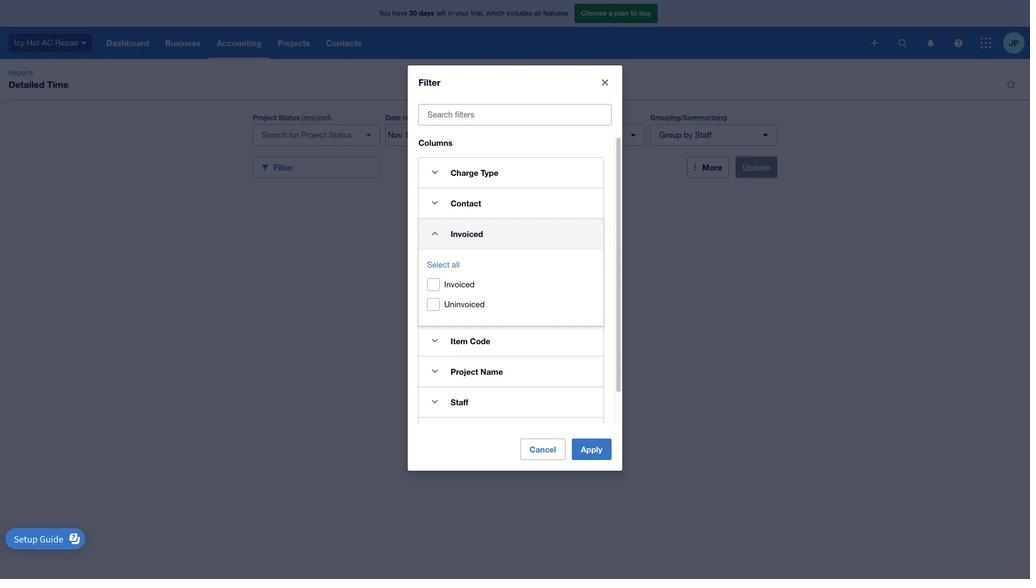 Task type: vqa. For each thing, say whether or not it's contained in the screenshot.
field
no



Task type: describe. For each thing, give the bounding box(es) containing it.
you have 30 days left in your trial, which includes all features
[[379, 9, 569, 17]]

charge type
[[451, 168, 499, 177]]

days
[[419, 9, 435, 17]]

Select start date field
[[386, 125, 438, 145]]

Search filters field
[[419, 104, 612, 125]]

item
[[451, 336, 468, 346]]

)
[[329, 114, 331, 122]]

navigation inside jp banner
[[98, 27, 864, 59]]

select all
[[427, 260, 460, 269]]

apply button
[[572, 439, 612, 460]]

includes
[[507, 9, 533, 17]]

range
[[403, 113, 422, 122]]

type
[[481, 168, 499, 177]]

left
[[437, 9, 446, 17]]

svg image
[[81, 42, 87, 44]]

filter dialog
[[408, 65, 623, 471]]

filter button
[[253, 157, 380, 178]]

time
[[47, 79, 69, 90]]

jp banner
[[0, 0, 1031, 59]]

ac
[[42, 38, 53, 47]]

more
[[703, 163, 723, 172]]

filter inside "button"
[[274, 162, 293, 172]]

cancel
[[530, 445, 557, 454]]

features
[[543, 9, 569, 17]]

in
[[448, 9, 454, 17]]

name
[[481, 367, 503, 377]]

30
[[409, 9, 417, 17]]

collapse image
[[424, 223, 446, 245]]

update button
[[736, 157, 778, 178]]

hot
[[27, 38, 40, 47]]

month
[[441, 114, 461, 122]]

(
[[302, 114, 304, 122]]

repair
[[55, 38, 79, 47]]

close image
[[595, 72, 616, 93]]

required
[[304, 114, 329, 122]]

group by staff
[[660, 130, 712, 140]]

reports link
[[4, 68, 38, 78]]

0 vertical spatial invoiced
[[451, 229, 483, 239]]

all inside you have 30 days left in your trial, which includes all features
[[535, 9, 542, 17]]

reports
[[9, 69, 33, 77]]

this
[[426, 114, 439, 122]]

a
[[609, 9, 613, 17]]

expand image for contact
[[424, 192, 446, 214]]

detailed
[[9, 79, 45, 90]]

trial,
[[471, 9, 485, 17]]

date
[[385, 113, 401, 122]]

expand image for item code
[[424, 330, 446, 352]]

filter inside dialog
[[419, 77, 441, 88]]



Task type: locate. For each thing, give the bounding box(es) containing it.
project
[[253, 113, 277, 122], [451, 367, 479, 377]]

icy hot ac repair button
[[0, 27, 98, 59]]

reports detailed time
[[9, 69, 69, 90]]

more button
[[688, 157, 730, 178]]

status
[[279, 113, 300, 122]]

invoiced up "uninvoiced"
[[445, 280, 475, 289]]

staff inside popup button
[[695, 130, 712, 140]]

0 horizontal spatial all
[[452, 260, 460, 269]]

contact
[[451, 198, 482, 208]]

jp button
[[1004, 27, 1031, 59]]

1 expand image from the top
[[424, 192, 446, 214]]

1 vertical spatial expand image
[[424, 361, 446, 383]]

expand image up "collapse" icon
[[424, 192, 446, 214]]

0 horizontal spatial filter
[[274, 162, 293, 172]]

1 horizontal spatial project
[[451, 367, 479, 377]]

project for project name
[[451, 367, 479, 377]]

0 vertical spatial filter
[[419, 77, 441, 88]]

1 vertical spatial invoiced
[[445, 280, 475, 289]]

0 vertical spatial expand image
[[424, 162, 446, 183]]

all right select at the left of page
[[452, 260, 460, 269]]

1 horizontal spatial all
[[535, 9, 542, 17]]

charge
[[451, 168, 479, 177]]

1 horizontal spatial filter
[[419, 77, 441, 88]]

navigation
[[98, 27, 864, 59]]

staff right by
[[695, 130, 712, 140]]

all left features
[[535, 9, 542, 17]]

expand image for project
[[424, 361, 446, 383]]

1 expand image from the top
[[424, 162, 446, 183]]

1 vertical spatial all
[[452, 260, 460, 269]]

project for project status ( required )
[[253, 113, 277, 122]]

grouping/summarizing
[[651, 113, 728, 122]]

1 vertical spatial project
[[451, 367, 479, 377]]

update
[[743, 163, 771, 172]]

buy
[[640, 9, 652, 17]]

staff
[[695, 130, 712, 140], [451, 398, 469, 407]]

1 vertical spatial filter
[[274, 162, 293, 172]]

invoiced down contact
[[451, 229, 483, 239]]

0 vertical spatial staff
[[695, 130, 712, 140]]

icy hot ac repair
[[14, 38, 79, 47]]

expand image left item
[[424, 330, 446, 352]]

your
[[456, 9, 469, 17]]

project name
[[451, 367, 503, 377]]

all inside button
[[452, 260, 460, 269]]

project inside filter dialog
[[451, 367, 479, 377]]

uninvoiced
[[445, 300, 485, 309]]

1 horizontal spatial staff
[[695, 130, 712, 140]]

choose
[[581, 9, 607, 17]]

Select end date field
[[439, 125, 491, 145]]

filter
[[419, 77, 441, 88], [274, 162, 293, 172]]

expand image
[[424, 162, 446, 183], [424, 361, 446, 383], [424, 392, 446, 413]]

cancel button
[[521, 439, 566, 460]]

item code
[[451, 336, 491, 346]]

0 vertical spatial project
[[253, 113, 277, 122]]

all
[[535, 9, 542, 17], [452, 260, 460, 269]]

project status ( required )
[[253, 113, 331, 122]]

2 expand image from the top
[[424, 330, 446, 352]]

1 vertical spatial staff
[[451, 398, 469, 407]]

0 vertical spatial all
[[535, 9, 542, 17]]

expand image
[[424, 192, 446, 214], [424, 330, 446, 352]]

0 vertical spatial expand image
[[424, 192, 446, 214]]

which
[[486, 9, 505, 17]]

staff down project name
[[451, 398, 469, 407]]

3 expand image from the top
[[424, 392, 446, 413]]

by
[[684, 130, 693, 140]]

expand image for charge
[[424, 162, 446, 183]]

project left name
[[451, 367, 479, 377]]

group by staff button
[[651, 125, 778, 146]]

svg image
[[981, 38, 992, 48], [899, 39, 907, 47], [927, 39, 934, 47], [955, 39, 963, 47], [872, 40, 878, 46]]

filter down status
[[274, 162, 293, 172]]

filter up this
[[419, 77, 441, 88]]

date range this month
[[385, 113, 461, 122]]

plan
[[615, 9, 629, 17]]

to
[[631, 9, 638, 17]]

choose a plan to buy
[[581, 9, 652, 17]]

0 horizontal spatial project
[[253, 113, 277, 122]]

staff inside filter dialog
[[451, 398, 469, 407]]

columns
[[419, 138, 453, 147]]

code
[[470, 336, 491, 346]]

select
[[427, 260, 450, 269]]

1 vertical spatial expand image
[[424, 330, 446, 352]]

2 vertical spatial expand image
[[424, 392, 446, 413]]

invoiced
[[451, 229, 483, 239], [445, 280, 475, 289]]

you
[[379, 9, 391, 17]]

0 horizontal spatial staff
[[451, 398, 469, 407]]

icy
[[14, 38, 24, 47]]

2 expand image from the top
[[424, 361, 446, 383]]

select all button
[[427, 259, 460, 271]]

have
[[393, 9, 407, 17]]

jp
[[1010, 38, 1020, 48]]

apply
[[581, 445, 603, 454]]

project left status
[[253, 113, 277, 122]]

group
[[660, 130, 682, 140]]



